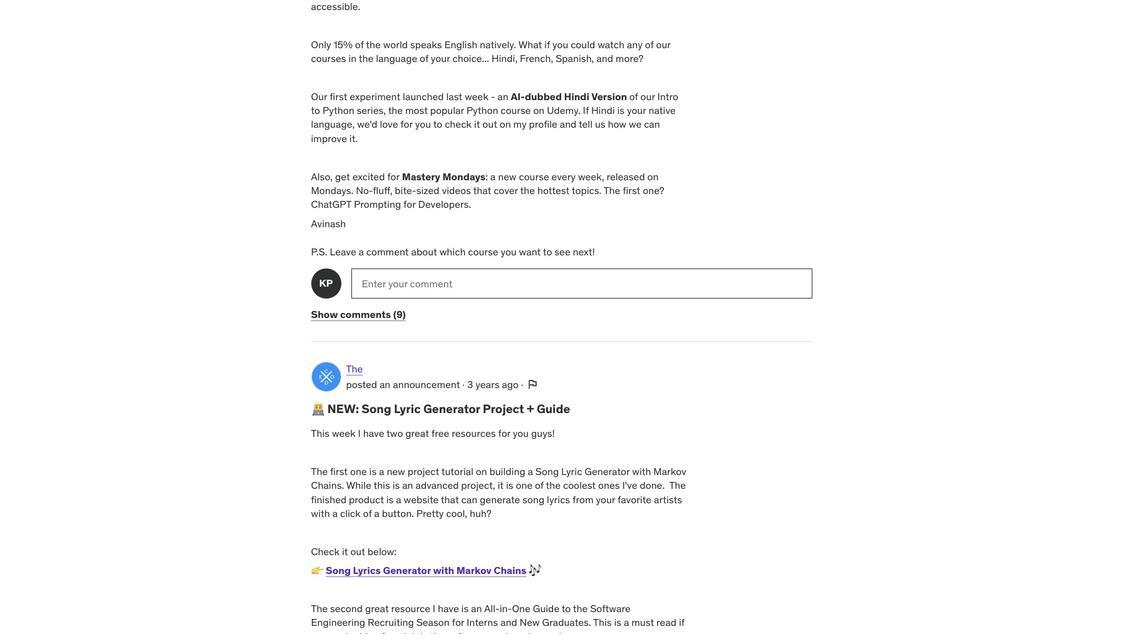 Task type: vqa. For each thing, say whether or not it's contained in the screenshot.
globe,
no



Task type: locate. For each thing, give the bounding box(es) containing it.
first
[[330, 90, 347, 103], [623, 184, 640, 197], [330, 465, 348, 478]]

0 horizontal spatial markov
[[457, 565, 492, 577]]

of down 'speaks'
[[420, 52, 429, 64]]

python
[[323, 104, 354, 117], [467, 104, 498, 117]]

i have up season
[[433, 603, 459, 615]]

an up 'interns'
[[471, 603, 482, 615]]

on inside the first one is a new project tutorial on building a song lyric generator with markov chains. while this is an advanced project, it is one of the coolest ones i've done.  the finished product is a website that can generate song lyrics from your favorite artists with a click of a button. pretty cool, huh?
[[476, 465, 487, 478]]

the up lyrics
[[546, 479, 561, 492]]

interns
[[467, 617, 498, 629]]

course down ai-
[[501, 104, 531, 117]]

resource
[[391, 603, 430, 615]]

0 horizontal spatial great
[[365, 603, 389, 615]]

it inside of our intro to python series, the most popular python course on udemy. if hindi is your native language, we'd love for you to check it out on my profile and tell us how we can improve it.
[[474, 118, 480, 131]]

1 vertical spatial guide
[[533, 603, 560, 615]]

1 horizontal spatial ·
[[521, 378, 524, 391]]

0 vertical spatial first
[[330, 90, 347, 103]]

1 horizontal spatial hindi
[[591, 104, 615, 117]]

if right what
[[544, 38, 550, 50]]

for down bite-
[[404, 198, 416, 211]]

more?
[[616, 52, 644, 64]]

i have inside the second great resource i have is an all-in-one guide to the software engineering recruiting season for interns and new graduates. this is a must read if you are looking for a job in the software engineering realm.
[[433, 603, 459, 615]]

0 horizontal spatial song
[[326, 565, 351, 577]]

in down the 15% on the left of the page
[[349, 52, 357, 64]]

new inside the first one is a new project tutorial on building a song lyric generator with markov chains. while this is an advanced project, it is one of the coolest ones i've done.  the finished product is a website that can generate song lyrics from your favorite artists with a click of a button. pretty cool, huh?
[[387, 465, 405, 478]]

1 horizontal spatial one
[[516, 479, 533, 492]]

report abuse image
[[526, 378, 538, 391]]

can down project,
[[461, 494, 478, 506]]

is up how
[[617, 104, 625, 117]]

for inside : a new course every week, released on mondays. no-fluff, bite-sized videos that cover the hottest topics. the first one? chatgpt prompting for developers.
[[404, 198, 416, 211]]

the up the chains.
[[311, 465, 328, 478]]

1 vertical spatial song
[[536, 465, 559, 478]]

new up this
[[387, 465, 405, 478]]

2 vertical spatial song
[[326, 565, 351, 577]]

our inside only 15% of the world speaks english natively. what if you could watch any of our courses in the language of your choice... hindi, french, spanish, and more?
[[656, 38, 671, 50]]

for
[[401, 118, 413, 131], [387, 170, 400, 183], [404, 198, 416, 211], [498, 427, 511, 440], [452, 617, 464, 629], [381, 631, 394, 635]]

dubbed
[[525, 90, 562, 103]]

0 vertical spatial song
[[362, 402, 391, 417]]

if
[[583, 104, 589, 117]]

1 horizontal spatial that
[[473, 184, 491, 197]]

posted
[[346, 378, 377, 391]]

that down :
[[473, 184, 491, 197]]

the left language
[[359, 52, 374, 64]]

if right read
[[679, 617, 685, 629]]

0 vertical spatial with
[[632, 465, 651, 478]]

this down 👨‍💻
[[311, 427, 330, 440]]

1 horizontal spatial out
[[483, 118, 497, 131]]

1 horizontal spatial if
[[679, 617, 685, 629]]

1 horizontal spatial it
[[474, 118, 480, 131]]

the inside the posted an announcement · 3 years ago ·
[[346, 363, 363, 376]]

0 horizontal spatial i have
[[358, 427, 384, 440]]

0 horizontal spatial week
[[332, 427, 356, 440]]

👉
[[311, 565, 324, 577]]

and down watch
[[597, 52, 613, 64]]

week left '-'
[[465, 90, 489, 103]]

generator down below:
[[383, 565, 431, 577]]

it right the check at the top of page
[[474, 118, 480, 131]]

1 vertical spatial lyric
[[561, 465, 582, 478]]

a right :
[[490, 170, 496, 183]]

1 horizontal spatial new
[[498, 170, 517, 183]]

the for the first one is a new project tutorial on building a song lyric generator with markov chains. while this is an advanced project, it is one of the coolest ones i've done.  the finished product is a website that can generate song lyrics from your favorite artists with a click of a button. pretty cool, huh?
[[311, 465, 328, 478]]

1 horizontal spatial in
[[420, 631, 428, 635]]

0 vertical spatial out
[[483, 118, 497, 131]]

:
[[486, 170, 488, 183]]

our inside of our intro to python series, the most popular python course on udemy. if hindi is your native language, we'd love for you to check it out on my profile and tell us how we can improve it.
[[641, 90, 655, 103]]

language,
[[311, 118, 355, 131]]

of down product
[[363, 508, 372, 520]]

and inside of our intro to python series, the most popular python course on udemy. if hindi is your native language, we'd love for you to check it out on my profile and tell us how we can improve it.
[[560, 118, 577, 131]]

1 python from the left
[[323, 104, 354, 117]]

2 · from the left
[[521, 378, 524, 391]]

first inside the first one is a new project tutorial on building a song lyric generator with markov chains. while this is an advanced project, it is one of the coolest ones i've done.  the finished product is a website that can generate song lyrics from your favorite artists with a click of a button. pretty cool, huh?
[[330, 465, 348, 478]]

1 vertical spatial our
[[641, 90, 655, 103]]

0 vertical spatial course
[[501, 104, 531, 117]]

can right we
[[644, 118, 660, 131]]

the down season
[[430, 631, 445, 635]]

1 vertical spatial new
[[387, 465, 405, 478]]

1 vertical spatial course
[[519, 170, 549, 183]]

0 vertical spatial can
[[644, 118, 660, 131]]

the up graduates.
[[573, 603, 588, 615]]

song
[[362, 402, 391, 417], [536, 465, 559, 478], [326, 565, 351, 577]]

lyrics
[[353, 565, 381, 577]]

0 horizontal spatial that
[[441, 494, 459, 506]]

2 horizontal spatial song
[[536, 465, 559, 478]]

must
[[632, 617, 654, 629]]

an
[[498, 90, 509, 103], [380, 378, 391, 391], [402, 479, 413, 492], [471, 603, 482, 615]]

0 vertical spatial one
[[350, 465, 367, 478]]

2 vertical spatial it
[[342, 546, 348, 558]]

2 horizontal spatial and
[[597, 52, 613, 64]]

song right '👉' at bottom left
[[326, 565, 351, 577]]

mondays
[[443, 170, 486, 183]]

0 horizontal spatial and
[[501, 617, 517, 629]]

first for the first one is a new project tutorial on building a song lyric generator with markov chains. while this is an advanced project, it is one of the coolest ones i've done.  the finished product is a website that can generate song lyrics from your favorite artists with a click of a button. pretty cool, huh?
[[330, 465, 348, 478]]

1 vertical spatial it
[[498, 479, 504, 492]]

if inside the second great resource i have is an all-in-one guide to the software engineering recruiting season for interns and new graduates. this is a must read if you are looking for a job in the software engineering realm.
[[679, 617, 685, 629]]

coolest
[[563, 479, 596, 492]]

new inside : a new course every week, released on mondays. no-fluff, bite-sized videos that cover the hottest topics. the first one? chatgpt prompting for developers.
[[498, 170, 517, 183]]

·
[[463, 378, 465, 391], [521, 378, 524, 391]]

your down 'speaks'
[[431, 52, 450, 64]]

you left the are
[[311, 631, 327, 635]]

week down new:
[[332, 427, 356, 440]]

world
[[383, 38, 408, 50]]

2 horizontal spatial your
[[627, 104, 646, 117]]

1 vertical spatial your
[[627, 104, 646, 117]]

0 vertical spatial and
[[597, 52, 613, 64]]

is up 'interns'
[[461, 603, 469, 615]]

markov left chains
[[457, 565, 492, 577]]

1 vertical spatial can
[[461, 494, 478, 506]]

first inside : a new course every week, released on mondays. no-fluff, bite-sized videos that cover the hottest topics. the first one? chatgpt prompting for developers.
[[623, 184, 640, 197]]

your inside only 15% of the world speaks english natively. what if you could watch any of our courses in the language of your choice... hindi, french, spanish, and more?
[[431, 52, 450, 64]]

job
[[404, 631, 418, 635]]

is up button.
[[386, 494, 394, 506]]

kp
[[319, 277, 333, 290]]

hindi up if
[[564, 90, 590, 103]]

a left the click
[[332, 508, 338, 520]]

of right the 15% on the left of the page
[[355, 38, 364, 50]]

a up this
[[379, 465, 384, 478]]

2 vertical spatial course
[[468, 245, 498, 258]]

with
[[632, 465, 651, 478], [311, 508, 330, 520], [433, 565, 454, 577]]

on inside : a new course every week, released on mondays. no-fluff, bite-sized videos that cover the hottest topics. the first one? chatgpt prompting for developers.
[[647, 170, 659, 183]]

chatgpt
[[311, 198, 351, 211]]

2 python from the left
[[467, 104, 498, 117]]

this inside the second great resource i have is an all-in-one guide to the software engineering recruiting season for interns and new graduates. this is a must read if you are looking for a job in the software engineering realm.
[[593, 617, 612, 629]]

0 horizontal spatial new
[[387, 465, 405, 478]]

1 vertical spatial that
[[441, 494, 459, 506]]

an inside the second great resource i have is an all-in-one guide to the software engineering recruiting season for interns and new graduates. this is a must read if you are looking for a job in the software engineering realm.
[[471, 603, 482, 615]]

the right cover on the top
[[520, 184, 535, 197]]

1 vertical spatial in
[[420, 631, 428, 635]]

0 vertical spatial week
[[465, 90, 489, 103]]

song lyrics generator with markov chains link
[[326, 565, 527, 577]]

series,
[[357, 104, 386, 117]]

on up the one?
[[647, 170, 659, 183]]

in-
[[500, 603, 512, 615]]

python up language,
[[323, 104, 354, 117]]

a
[[490, 170, 496, 183], [359, 245, 364, 258], [379, 465, 384, 478], [528, 465, 533, 478], [396, 494, 401, 506], [332, 508, 338, 520], [374, 508, 380, 520], [624, 617, 629, 629], [396, 631, 401, 635]]

1 horizontal spatial and
[[560, 118, 577, 131]]

and up engineering on the left
[[501, 617, 517, 629]]

to inside the second great resource i have is an all-in-one guide to the software engineering recruiting season for interns and new graduates. this is a must read if you are looking for a job in the software engineering realm.
[[562, 603, 571, 615]]

2 vertical spatial and
[[501, 617, 517, 629]]

courses
[[311, 52, 346, 64]]

0 horizontal spatial ·
[[463, 378, 465, 391]]

0 vertical spatial great
[[405, 427, 429, 440]]

first right our
[[330, 90, 347, 103]]

0 horizontal spatial one
[[350, 465, 367, 478]]

guide right +
[[537, 402, 570, 417]]

out
[[483, 118, 497, 131], [350, 546, 365, 558]]

from
[[573, 494, 594, 506]]

0 vertical spatial markov
[[654, 465, 686, 478]]

your up we
[[627, 104, 646, 117]]

0 horizontal spatial our
[[641, 90, 655, 103]]

0 vertical spatial that
[[473, 184, 491, 197]]

and down "udemy."
[[560, 118, 577, 131]]

the up love
[[388, 104, 403, 117]]

software
[[590, 603, 631, 615]]

it up "generate"
[[498, 479, 504, 492]]

and inside only 15% of the world speaks english natively. what if you could watch any of our courses in the language of your choice... hindi, french, spanish, and more?
[[597, 52, 613, 64]]

the up engineering
[[311, 603, 328, 615]]

1 vertical spatial and
[[560, 118, 577, 131]]

the for the posted an announcement · 3 years ago ·
[[346, 363, 363, 376]]

an inside the first one is a new project tutorial on building a song lyric generator with markov chains. while this is an advanced project, it is one of the coolest ones i've done.  the finished product is a website that can generate song lyrics from your favorite artists with a click of a button. pretty cool, huh?
[[402, 479, 413, 492]]

our up native
[[641, 90, 655, 103]]

2 horizontal spatial it
[[498, 479, 504, 492]]

0 horizontal spatial in
[[349, 52, 357, 64]]

2 vertical spatial your
[[596, 494, 615, 506]]

0 vertical spatial our
[[656, 38, 671, 50]]

with down finished
[[311, 508, 330, 520]]

1 horizontal spatial can
[[644, 118, 660, 131]]

great up recruiting
[[365, 603, 389, 615]]

in down season
[[420, 631, 428, 635]]

1 vertical spatial this
[[593, 617, 612, 629]]

on left my
[[500, 118, 511, 131]]

fluff,
[[373, 184, 392, 197]]

it right check
[[342, 546, 348, 558]]

great inside the second great resource i have is an all-in-one guide to the software engineering recruiting season for interns and new graduates. this is a must read if you are looking for a job in the software engineering realm.
[[365, 603, 389, 615]]

lyric up coolest
[[561, 465, 582, 478]]

0 horizontal spatial hindi
[[564, 90, 590, 103]]

the second great resource i have is an all-in-one guide to the software engineering recruiting season for interns and new graduates. this is a must read if you are looking for a job in the software engineering realm.
[[311, 603, 685, 635]]

to
[[311, 104, 320, 117], [433, 118, 442, 131], [543, 245, 552, 258], [562, 603, 571, 615]]

0 horizontal spatial if
[[544, 38, 550, 50]]

finished
[[311, 494, 347, 506]]

song down posted
[[362, 402, 391, 417]]

0 horizontal spatial can
[[461, 494, 478, 506]]

guys!
[[531, 427, 555, 440]]

1 vertical spatial week
[[332, 427, 356, 440]]

that
[[473, 184, 491, 197], [441, 494, 459, 506]]

your down "ones"
[[596, 494, 615, 506]]

our first experiment launched last week - an ai-dubbed hindi version
[[311, 90, 629, 103]]

1 horizontal spatial i have
[[433, 603, 459, 615]]

comment
[[366, 245, 409, 258]]

the posted an announcement · 3 years ago ·
[[346, 363, 526, 391]]

new up cover on the top
[[498, 170, 517, 183]]

this down software
[[593, 617, 612, 629]]

lyric up two
[[394, 402, 421, 417]]

the inside the first one is a new project tutorial on building a song lyric generator with markov chains. while this is an advanced project, it is one of the coolest ones i've done.  the finished product is a website that can generate song lyrics from your favorite artists with a click of a button. pretty cool, huh?
[[546, 479, 561, 492]]

we'd
[[357, 118, 377, 131]]

+
[[527, 402, 534, 417]]

can inside the first one is a new project tutorial on building a song lyric generator with markov chains. while this is an advanced project, it is one of the coolest ones i've done.  the finished product is a website that can generate song lyrics from your favorite artists with a click of a button. pretty cool, huh?
[[461, 494, 478, 506]]

song inside the first one is a new project tutorial on building a song lyric generator with markov chains. while this is an advanced project, it is one of the coolest ones i've done.  the finished product is a website that can generate song lyrics from your favorite artists with a click of a button. pretty cool, huh?
[[536, 465, 559, 478]]

most
[[405, 104, 428, 117]]

first down released
[[623, 184, 640, 197]]

could
[[571, 38, 595, 50]]

out down '-'
[[483, 118, 497, 131]]

one
[[350, 465, 367, 478], [516, 479, 533, 492]]

i have left two
[[358, 427, 384, 440]]

avinash
[[311, 217, 346, 230]]

on up profile at the top of the page
[[533, 104, 545, 117]]

tell
[[579, 118, 593, 131]]

course up 'hottest'
[[519, 170, 549, 183]]

great right two
[[405, 427, 429, 440]]

first up the chains.
[[330, 465, 348, 478]]

0 vertical spatial new
[[498, 170, 517, 183]]

0 horizontal spatial this
[[311, 427, 330, 440]]

1 horizontal spatial this
[[593, 617, 612, 629]]

0 vertical spatial in
[[349, 52, 357, 64]]

Enter your comment text field
[[351, 269, 812, 299]]

of right version
[[629, 90, 638, 103]]

one up song
[[516, 479, 533, 492]]

0 horizontal spatial lyric
[[394, 402, 421, 417]]

0 vertical spatial if
[[544, 38, 550, 50]]

the inside the second great resource i have is an all-in-one guide to the software engineering recruiting season for interns and new graduates. this is a must read if you are looking for a job in the software engineering realm.
[[311, 603, 328, 615]]

of up song
[[535, 479, 544, 492]]

1 horizontal spatial your
[[596, 494, 615, 506]]

an right posted
[[380, 378, 391, 391]]

1 vertical spatial first
[[623, 184, 640, 197]]

of right any
[[645, 38, 654, 50]]

out up lyrics
[[350, 546, 365, 558]]

can inside of our intro to python series, the most popular python course on udemy. if hindi is your native language, we'd love for you to check it out on my profile and tell us how we can improve it.
[[644, 118, 660, 131]]

cover
[[494, 184, 518, 197]]

the down released
[[604, 184, 620, 197]]

generator inside the first one is a new project tutorial on building a song lyric generator with markov chains. while this is an advanced project, it is one of the coolest ones i've done.  the finished product is a website that can generate song lyrics from your favorite artists with a click of a button. pretty cool, huh?
[[585, 465, 630, 478]]

0 vertical spatial your
[[431, 52, 450, 64]]

two
[[387, 427, 403, 440]]

guide up new
[[533, 603, 560, 615]]

udemy.
[[547, 104, 581, 117]]

markov inside the first one is a new project tutorial on building a song lyric generator with markov chains. while this is an advanced project, it is one of the coolest ones i've done.  the finished product is a website that can generate song lyrics from your favorite artists with a click of a button. pretty cool, huh?
[[654, 465, 686, 478]]

0 horizontal spatial it
[[342, 546, 348, 558]]

1 vertical spatial if
[[679, 617, 685, 629]]

it inside the first one is a new project tutorial on building a song lyric generator with markov chains. while this is an advanced project, it is one of the coolest ones i've done.  the finished product is a website that can generate song lyrics from your favorite artists with a click of a button. pretty cool, huh?
[[498, 479, 504, 492]]

to up graduates.
[[562, 603, 571, 615]]

check
[[311, 546, 340, 558]]

lyric
[[394, 402, 421, 417], [561, 465, 582, 478]]

1 horizontal spatial markov
[[654, 465, 686, 478]]

out inside of our intro to python series, the most popular python course on udemy. if hindi is your native language, we'd love for you to check it out on my profile and tell us how we can improve it.
[[483, 118, 497, 131]]

0 horizontal spatial your
[[431, 52, 450, 64]]

0 horizontal spatial with
[[311, 508, 330, 520]]

see
[[555, 245, 571, 258]]

👨‍💻
[[311, 402, 325, 417]]

1 vertical spatial generator
[[585, 465, 630, 478]]

a left job
[[396, 631, 401, 635]]

with up season
[[433, 565, 454, 577]]

watch
[[598, 38, 625, 50]]

a right building
[[528, 465, 533, 478]]

2 vertical spatial with
[[433, 565, 454, 577]]

course inside of our intro to python series, the most popular python course on udemy. if hindi is your native language, we'd love for you to check it out on my profile and tell us how we can improve it.
[[501, 104, 531, 117]]

1 vertical spatial markov
[[457, 565, 492, 577]]

is
[[617, 104, 625, 117], [369, 465, 377, 478], [393, 479, 400, 492], [506, 479, 513, 492], [386, 494, 394, 506], [461, 603, 469, 615], [614, 617, 622, 629]]

a right leave
[[359, 245, 364, 258]]

1 horizontal spatial song
[[362, 402, 391, 417]]

0 vertical spatial i have
[[358, 427, 384, 440]]

experiment
[[350, 90, 400, 103]]

your inside the first one is a new project tutorial on building a song lyric generator with markov chains. while this is an advanced project, it is one of the coolest ones i've done.  the finished product is a website that can generate song lyrics from your favorite artists with a click of a button. pretty cool, huh?
[[596, 494, 615, 506]]

course
[[501, 104, 531, 117], [519, 170, 549, 183], [468, 245, 498, 258]]

0 vertical spatial it
[[474, 118, 480, 131]]

you up spanish, at the top
[[552, 38, 568, 50]]

1 horizontal spatial python
[[467, 104, 498, 117]]

developers.
[[418, 198, 471, 211]]

generator
[[423, 402, 480, 417], [585, 465, 630, 478], [383, 565, 431, 577]]

artists
[[654, 494, 682, 506]]

markov up artists
[[654, 465, 686, 478]]

1 horizontal spatial lyric
[[561, 465, 582, 478]]

years
[[476, 378, 500, 391]]

which
[[440, 245, 466, 258]]

hindi up us
[[591, 104, 615, 117]]

1 horizontal spatial our
[[656, 38, 671, 50]]

1 horizontal spatial week
[[465, 90, 489, 103]]

👉 song lyrics generator with markov chains 🎶
[[311, 565, 541, 577]]

for down most at the top
[[401, 118, 413, 131]]

website
[[404, 494, 439, 506]]

course right which
[[468, 245, 498, 258]]

can
[[644, 118, 660, 131], [461, 494, 478, 506]]

p.s. leave a comment about which course you want to see next!
[[311, 245, 595, 258]]

1 vertical spatial hindi
[[591, 104, 615, 117]]

1 vertical spatial i have
[[433, 603, 459, 615]]

improve
[[311, 132, 347, 145]]

· left 3
[[463, 378, 465, 391]]

song up lyrics
[[536, 465, 559, 478]]

generator up "ones"
[[585, 465, 630, 478]]

0 vertical spatial lyric
[[394, 402, 421, 417]]

this
[[311, 427, 330, 440], [593, 617, 612, 629]]

in
[[349, 52, 357, 64], [420, 631, 428, 635]]

profile
[[529, 118, 557, 131]]

the up artists
[[669, 479, 686, 492]]



Task type: describe. For each thing, give the bounding box(es) containing it.
an right '-'
[[498, 90, 509, 103]]

want
[[519, 245, 541, 258]]

all-
[[484, 603, 500, 615]]

for down recruiting
[[381, 631, 394, 635]]

the inside : a new course every week, released on mondays. no-fluff, bite-sized videos that cover the hottest topics. the first one? chatgpt prompting for developers.
[[520, 184, 535, 197]]

i've
[[622, 479, 637, 492]]

in inside only 15% of the world speaks english natively. what if you could watch any of our courses in the language of your choice... hindi, french, spanish, and more?
[[349, 52, 357, 64]]

love
[[380, 118, 398, 131]]

you left want
[[501, 245, 517, 258]]

speaks
[[410, 38, 442, 50]]

us
[[595, 118, 606, 131]]

engineering
[[311, 617, 365, 629]]

next!
[[573, 245, 595, 258]]

the left world
[[366, 38, 381, 50]]

if inside only 15% of the world speaks english natively. what if you could watch any of our courses in the language of your choice... hindi, french, spanish, and more?
[[544, 38, 550, 50]]

2 vertical spatial generator
[[383, 565, 431, 577]]

button.
[[382, 508, 414, 520]]

1 vertical spatial one
[[516, 479, 533, 492]]

lyric inside the first one is a new project tutorial on building a song lyric generator with markov chains. while this is an advanced project, it is one of the coolest ones i've done.  the finished product is a website that can generate song lyrics from your favorite artists with a click of a button. pretty cool, huh?
[[561, 465, 582, 478]]

launched
[[403, 90, 444, 103]]

course inside : a new course every week, released on mondays. no-fluff, bite-sized videos that cover the hottest topics. the first one? chatgpt prompting for developers.
[[519, 170, 549, 183]]

recruiting
[[368, 617, 414, 629]]

a left the must
[[624, 617, 629, 629]]

one?
[[643, 184, 664, 197]]

in inside the second great resource i have is an all-in-one guide to the software engineering recruiting season for interns and new graduates. this is a must read if you are looking for a job in the software engineering realm.
[[420, 631, 428, 635]]

is right this
[[393, 479, 400, 492]]

check it out below:
[[311, 546, 397, 558]]

sized
[[416, 184, 440, 197]]

an inside the posted an announcement · 3 years ago ·
[[380, 378, 391, 391]]

ai-
[[511, 90, 525, 103]]

it.
[[349, 132, 358, 145]]

product
[[349, 494, 384, 506]]

you inside the second great resource i have is an all-in-one guide to the software engineering recruiting season for interns and new graduates. this is a must read if you are looking for a job in the software engineering realm.
[[311, 631, 327, 635]]

p.s.
[[311, 245, 327, 258]]

a up button.
[[396, 494, 401, 506]]

hindi,
[[492, 52, 518, 64]]

-
[[491, 90, 495, 103]]

mondays.
[[311, 184, 354, 197]]

ago
[[502, 378, 519, 391]]

spanish,
[[556, 52, 594, 64]]

intro
[[658, 90, 678, 103]]

the inside : a new course every week, released on mondays. no-fluff, bite-sized videos that cover the hottest topics. the first one? chatgpt prompting for developers.
[[604, 184, 620, 197]]

software
[[448, 631, 486, 635]]

natively.
[[480, 38, 516, 50]]

you left guys!
[[513, 427, 529, 440]]

0 vertical spatial hindi
[[564, 90, 590, 103]]

project,
[[461, 479, 495, 492]]

and inside the second great resource i have is an all-in-one guide to the software engineering recruiting season for interns and new graduates. this is a must read if you are looking for a job in the software engineering realm.
[[501, 617, 517, 629]]

a inside : a new course every week, released on mondays. no-fluff, bite-sized videos that cover the hottest topics. the first one? chatgpt prompting for developers.
[[490, 170, 496, 183]]

every
[[552, 170, 576, 183]]

popular
[[430, 104, 464, 117]]

topics.
[[572, 184, 602, 197]]

1 · from the left
[[463, 378, 465, 391]]

cool,
[[446, 508, 467, 520]]

the link
[[346, 362, 363, 376]]

0 vertical spatial generator
[[423, 402, 480, 417]]

for down project
[[498, 427, 511, 440]]

new:
[[327, 402, 359, 417]]

0 vertical spatial this
[[311, 427, 330, 440]]

to down "popular"
[[433, 118, 442, 131]]

you inside only 15% of the world speaks english natively. what if you could watch any of our courses in the language of your choice... hindi, french, spanish, and more?
[[552, 38, 568, 50]]

is down software
[[614, 617, 622, 629]]

get
[[335, 170, 350, 183]]

to left see
[[543, 245, 552, 258]]

to down our
[[311, 104, 320, 117]]

the first one is a new project tutorial on building a song lyric generator with markov chains. while this is an advanced project, it is one of the coolest ones i've done.  the finished product is a website that can generate song lyrics from your favorite artists with a click of a button. pretty cool, huh?
[[311, 465, 686, 520]]

new
[[520, 617, 540, 629]]

for up fluff, in the top of the page
[[387, 170, 400, 183]]

no-
[[356, 184, 373, 197]]

that inside the first one is a new project tutorial on building a song lyric generator with markov chains. while this is an advanced project, it is one of the coolest ones i've done.  the finished product is a website that can generate song lyrics from your favorite artists with a click of a button. pretty cool, huh?
[[441, 494, 459, 506]]

the for the second great resource i have is an all-in-one guide to the software engineering recruiting season for interns and new graduates. this is a must read if you are looking for a job in the software engineering realm.
[[311, 603, 328, 615]]

free
[[432, 427, 449, 440]]

only 15% of the world speaks english natively. what if you could watch any of our courses in the language of your choice... hindi, french, spanish, and more?
[[311, 38, 671, 64]]

guide inside the second great resource i have is an all-in-one guide to the software engineering recruiting season for interns and new graduates. this is a must read if you are looking for a job in the software engineering realm.
[[533, 603, 560, 615]]

mastery
[[402, 170, 440, 183]]

this week i have two great free resources for you guys!
[[311, 427, 555, 440]]

the inside of our intro to python series, the most popular python course on udemy. if hindi is your native language, we'd love for you to check it out on my profile and tell us how we can improve it.
[[388, 104, 403, 117]]

for inside of our intro to python series, the most popular python course on udemy. if hindi is your native language, we'd love for you to check it out on my profile and tell us how we can improve it.
[[401, 118, 413, 131]]

commenter element
[[311, 269, 341, 299]]

for up software at bottom
[[452, 617, 464, 629]]

also,
[[311, 170, 333, 183]]

1 horizontal spatial great
[[405, 427, 429, 440]]

native
[[649, 104, 676, 117]]

that inside : a new course every week, released on mondays. no-fluff, bite-sized videos that cover the hottest topics. the first one? chatgpt prompting for developers.
[[473, 184, 491, 197]]

🎶
[[529, 565, 541, 577]]

a down product
[[374, 508, 380, 520]]

hottest
[[537, 184, 570, 197]]

are
[[329, 631, 344, 635]]

2 horizontal spatial with
[[632, 465, 651, 478]]

(9)
[[393, 308, 406, 321]]

engineering
[[489, 631, 542, 635]]

lyrics
[[547, 494, 570, 506]]

show
[[311, 308, 338, 321]]

bite-
[[395, 184, 416, 197]]

is down building
[[506, 479, 513, 492]]

show comments (9)
[[311, 308, 406, 321]]

show comments (9) button
[[311, 308, 406, 321]]

0 horizontal spatial out
[[350, 546, 365, 558]]

song
[[523, 494, 545, 506]]

graduates.
[[542, 617, 591, 629]]

click
[[340, 508, 361, 520]]

how
[[608, 118, 626, 131]]

15%
[[334, 38, 353, 50]]

what
[[518, 38, 542, 50]]

is inside of our intro to python series, the most popular python course on udemy. if hindi is your native language, we'd love for you to check it out on my profile and tell us how we can improve it.
[[617, 104, 625, 117]]

of inside of our intro to python series, the most popular python course on udemy. if hindi is your native language, we'd love for you to check it out on my profile and tell us how we can improve it.
[[629, 90, 638, 103]]

you inside of our intro to python series, the most popular python course on udemy. if hindi is your native language, we'd love for you to check it out on my profile and tell us how we can improve it.
[[415, 118, 431, 131]]

hindi inside of our intro to python series, the most popular python course on udemy. if hindi is your native language, we'd love for you to check it out on my profile and tell us how we can improve it.
[[591, 104, 615, 117]]

first for our first experiment launched last week - an ai-dubbed hindi version
[[330, 90, 347, 103]]

looking
[[346, 631, 379, 635]]

choice...
[[453, 52, 489, 64]]

excited
[[352, 170, 385, 183]]

our
[[311, 90, 327, 103]]

season
[[416, 617, 450, 629]]

generate
[[480, 494, 520, 506]]

read
[[657, 617, 677, 629]]

1 horizontal spatial with
[[433, 565, 454, 577]]

realm.
[[545, 631, 572, 635]]

we
[[629, 118, 642, 131]]

is up this
[[369, 465, 377, 478]]

leave
[[330, 245, 356, 258]]

project
[[408, 465, 439, 478]]

3
[[467, 378, 473, 391]]

1 vertical spatial with
[[311, 508, 330, 520]]

huh?
[[470, 508, 491, 520]]

version
[[592, 90, 627, 103]]

👨‍💻 new: song lyric generator project + guide
[[311, 402, 570, 417]]

0 vertical spatial guide
[[537, 402, 570, 417]]

resources
[[452, 427, 496, 440]]

your inside of our intro to python series, the most popular python course on udemy. if hindi is your native language, we'd love for you to check it out on my profile and tell us how we can improve it.
[[627, 104, 646, 117]]



